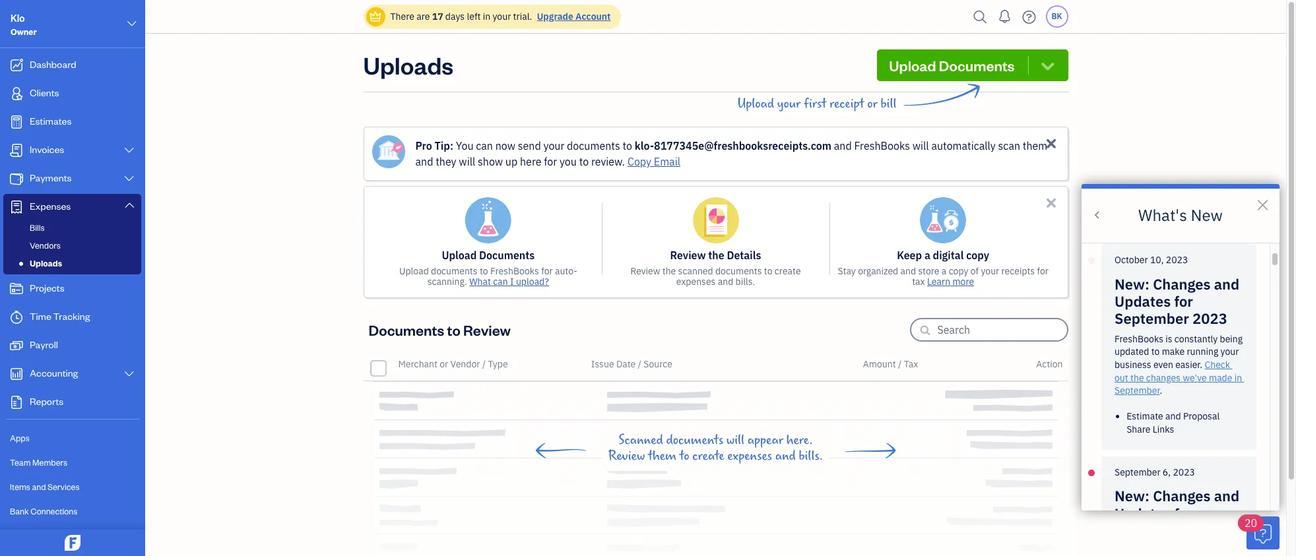 Task type: locate. For each thing, give the bounding box(es) containing it.
1 vertical spatial will
[[459, 155, 475, 168]]

0 vertical spatial chevron large down image
[[123, 200, 135, 211]]

chevron large down image inside accounting 'link'
[[123, 369, 135, 380]]

1 vertical spatial a
[[942, 265, 947, 277]]

chevron large down image down payroll link
[[123, 369, 135, 380]]

expenses inside scanned documents will appear here. review them to create expenses and bills.
[[727, 449, 772, 464]]

1 vertical spatial or
[[440, 358, 448, 370]]

2 changes from the top
[[1153, 487, 1211, 506]]

changes down 6,
[[1153, 487, 1211, 506]]

copy email button
[[628, 154, 680, 170]]

bills. down the here. at right
[[799, 449, 823, 464]]

0 vertical spatial upload documents
[[889, 56, 1015, 75]]

1 horizontal spatial the
[[708, 249, 724, 262]]

0 horizontal spatial will
[[459, 155, 475, 168]]

now
[[495, 139, 515, 152]]

0 vertical spatial can
[[476, 139, 493, 152]]

upload documents inside button
[[889, 56, 1015, 75]]

for inside new: changes and updates for august 2023
[[1174, 504, 1193, 523]]

0 horizontal spatial uploads
[[30, 258, 62, 269]]

in right made
[[1235, 372, 1242, 384]]

updates down october 10, 2023
[[1115, 292, 1171, 311]]

for right 'august' in the bottom of the page
[[1174, 504, 1193, 523]]

0 vertical spatial chevron large down image
[[126, 16, 138, 32]]

create for will
[[693, 449, 724, 464]]

1 horizontal spatial or
[[867, 96, 878, 112]]

create for details
[[775, 265, 801, 277]]

0 vertical spatial them
[[1023, 139, 1048, 152]]

documents up the review.
[[567, 139, 620, 152]]

1 changes from the top
[[1153, 274, 1211, 294]]

can left i at the left
[[493, 276, 508, 288]]

auto-
[[555, 265, 577, 277]]

to
[[623, 139, 632, 152], [579, 155, 589, 168], [480, 265, 488, 277], [764, 265, 773, 277], [447, 321, 461, 339], [1151, 346, 1160, 358], [680, 449, 690, 464]]

review
[[670, 249, 706, 262], [631, 265, 660, 277], [463, 321, 511, 339], [609, 449, 645, 464]]

your
[[493, 11, 511, 22], [777, 96, 801, 112], [544, 139, 565, 152], [981, 265, 999, 277], [1221, 346, 1239, 358]]

made
[[1209, 372, 1233, 384]]

new: down 'september 6, 2023'
[[1115, 487, 1150, 506]]

expenses
[[676, 276, 716, 288], [727, 449, 772, 464]]

for right receipts
[[1037, 265, 1049, 277]]

to inside freshbooks is constantly being updated to make running your business even easier.
[[1151, 346, 1160, 358]]

updates for august
[[1115, 504, 1171, 523]]

0 vertical spatial documents
[[939, 56, 1015, 75]]

1 vertical spatial new:
[[1115, 487, 1150, 506]]

money image
[[9, 339, 24, 352]]

them down scanned
[[648, 449, 677, 464]]

copy left "of"
[[949, 265, 969, 277]]

or left 'bill'
[[867, 96, 878, 112]]

documents left i at the left
[[431, 265, 478, 277]]

learn
[[927, 276, 951, 288]]

0 vertical spatial september
[[1115, 309, 1189, 328]]

and up being
[[1214, 274, 1240, 294]]

changes inside new: changes and updates for september 2023
[[1153, 274, 1211, 294]]

and down the here. at right
[[775, 449, 796, 464]]

0 vertical spatial will
[[913, 139, 929, 152]]

/ left type
[[482, 358, 486, 370]]

them right scan
[[1023, 139, 1048, 152]]

project image
[[9, 282, 24, 296]]

0 horizontal spatial /
[[482, 358, 486, 370]]

upload documents up the upload documents to freshbooks for auto- scanning.
[[442, 249, 535, 262]]

updates inside new: changes and updates for august 2023
[[1115, 504, 1171, 523]]

and right the scanned
[[718, 276, 733, 288]]

6,
[[1163, 466, 1171, 478]]

bills. for review the details review the scanned documents to create expenses and bills.
[[736, 276, 755, 288]]

for inside new: changes and updates for september 2023
[[1174, 292, 1193, 311]]

documents up merchant
[[369, 321, 444, 339]]

0 vertical spatial expenses
[[676, 276, 716, 288]]

the left the scanned
[[663, 265, 676, 277]]

items and services
[[10, 482, 80, 492]]

chevron large down image for invoices
[[123, 145, 135, 156]]

notifications image
[[994, 3, 1015, 30]]

create inside review the details review the scanned documents to create expenses and bills.
[[775, 265, 801, 277]]

september up is
[[1115, 309, 1189, 328]]

updates down 'september 6, 2023'
[[1115, 504, 1171, 523]]

trial.
[[513, 11, 532, 22]]

and up links
[[1166, 411, 1181, 423]]

will down you at left top
[[459, 155, 475, 168]]

reports
[[30, 395, 64, 408]]

0 vertical spatial a
[[925, 249, 931, 262]]

2023 up constantly at the right bottom of page
[[1193, 309, 1228, 328]]

the inside check out the changes we've made in september
[[1131, 372, 1144, 384]]

2 chevron large down image from the top
[[123, 369, 135, 380]]

upload up scanning.
[[442, 249, 477, 262]]

bills. inside review the details review the scanned documents to create expenses and bills.
[[736, 276, 755, 288]]

tax
[[912, 276, 925, 288]]

1 vertical spatial documents
[[479, 249, 535, 262]]

1 horizontal spatial create
[[775, 265, 801, 277]]

1 horizontal spatial freshbooks
[[854, 139, 910, 152]]

documents right scanned
[[666, 433, 723, 448]]

2 vertical spatial the
[[1131, 372, 1144, 384]]

pro
[[415, 139, 432, 152]]

0 vertical spatial in
[[483, 11, 491, 22]]

0 vertical spatial or
[[867, 96, 878, 112]]

2 september from the top
[[1115, 385, 1160, 397]]

1 horizontal spatial bills.
[[799, 449, 823, 464]]

1 vertical spatial close image
[[1044, 195, 1059, 211]]

services
[[48, 482, 80, 492]]

2 / from the left
[[638, 358, 642, 370]]

your down being
[[1221, 346, 1239, 358]]

and inside stay organized and store a copy of your receipts for tax
[[901, 265, 916, 277]]

0 horizontal spatial can
[[476, 139, 493, 152]]

reports link
[[3, 389, 141, 416]]

1 vertical spatial expenses
[[727, 449, 772, 464]]

uploads
[[363, 50, 453, 81], [30, 258, 62, 269]]

0 vertical spatial copy
[[966, 249, 989, 262]]

0 vertical spatial changes
[[1153, 274, 1211, 294]]

bills. inside scanned documents will appear here. review them to create expenses and bills.
[[799, 449, 823, 464]]

constantly
[[1175, 333, 1218, 345]]

/ right date
[[638, 358, 642, 370]]

1 vertical spatial freshbooks
[[490, 265, 539, 277]]

1 vertical spatial updates
[[1115, 504, 1171, 523]]

× button
[[1256, 191, 1270, 215]]

1 vertical spatial chevron large down image
[[123, 145, 135, 156]]

vendors link
[[6, 238, 139, 253]]

amount button
[[863, 358, 896, 370]]

business
[[1115, 359, 1151, 371]]

2 vertical spatial will
[[727, 433, 745, 448]]

for inside stay organized and store a copy of your receipts for tax
[[1037, 265, 1049, 277]]

0 horizontal spatial expenses
[[676, 276, 716, 288]]

can up show
[[476, 139, 493, 152]]

a inside stay organized and store a copy of your receipts for tax
[[942, 265, 947, 277]]

date
[[616, 358, 636, 370]]

1 vertical spatial create
[[693, 449, 724, 464]]

for inside and freshbooks will automatically scan them and they will show up here for you to review.
[[544, 155, 557, 168]]

1 / from the left
[[482, 358, 486, 370]]

to inside review the details review the scanned documents to create expenses and bills.
[[764, 265, 773, 277]]

1 september from the top
[[1115, 309, 1189, 328]]

review down scanned
[[609, 449, 645, 464]]

2 horizontal spatial documents
[[939, 56, 1015, 75]]

updates inside new: changes and updates for september 2023
[[1115, 292, 1171, 311]]

will left appear
[[727, 433, 745, 448]]

0 horizontal spatial documents
[[369, 321, 444, 339]]

1 horizontal spatial them
[[1023, 139, 1048, 152]]

upload documents image
[[465, 197, 512, 244]]

out
[[1115, 372, 1128, 384]]

new:
[[1115, 274, 1150, 294], [1115, 487, 1150, 506]]

new: inside new: changes and updates for september 2023
[[1115, 274, 1150, 294]]

clients
[[30, 86, 59, 99]]

1 horizontal spatial upload documents
[[889, 56, 1015, 75]]

proposal
[[1183, 411, 1220, 423]]

2 horizontal spatial /
[[898, 358, 902, 370]]

close image
[[1044, 136, 1059, 151], [1044, 195, 1059, 211]]

a right store
[[942, 265, 947, 277]]

0 horizontal spatial upload documents
[[442, 249, 535, 262]]

1 vertical spatial uploads
[[30, 258, 62, 269]]

left
[[467, 11, 481, 22]]

and freshbooks will automatically scan them and they will show up here for you to review.
[[415, 139, 1048, 168]]

0 horizontal spatial them
[[648, 449, 677, 464]]

uploads down vendors
[[30, 258, 62, 269]]

create
[[775, 265, 801, 277], [693, 449, 724, 464]]

expenses inside review the details review the scanned documents to create expenses and bills.
[[676, 276, 716, 288]]

1 vertical spatial the
[[663, 265, 676, 277]]

new: down october
[[1115, 274, 1150, 294]]

scanned
[[619, 433, 663, 448]]

3 september from the top
[[1115, 466, 1161, 478]]

documents
[[939, 56, 1015, 75], [479, 249, 535, 262], [369, 321, 444, 339]]

a
[[925, 249, 931, 262], [942, 265, 947, 277]]

1 close image from the top
[[1044, 136, 1059, 151]]

team members
[[10, 457, 67, 468]]

changes down 10,
[[1153, 274, 1211, 294]]

show
[[478, 155, 503, 168]]

will left automatically
[[913, 139, 929, 152]]

august
[[1115, 521, 1162, 541]]

0 vertical spatial updates
[[1115, 292, 1171, 311]]

and inside "estimate and proposal share links"
[[1166, 411, 1181, 423]]

and down the keep
[[901, 265, 916, 277]]

and
[[834, 139, 852, 152], [415, 155, 433, 168], [901, 265, 916, 277], [1214, 274, 1240, 294], [718, 276, 733, 288], [1166, 411, 1181, 423], [775, 449, 796, 464], [32, 482, 46, 492], [1214, 487, 1240, 506]]

issue
[[591, 358, 614, 370]]

1 vertical spatial copy
[[949, 265, 969, 277]]

your right "of"
[[981, 265, 999, 277]]

is
[[1166, 333, 1173, 345]]

there are 17 days left in your trial. upgrade account
[[390, 11, 611, 22]]

first
[[804, 96, 827, 112]]

upload documents button
[[877, 50, 1068, 81]]

keep a digital copy image
[[920, 197, 966, 244]]

the down business at the right bottom of page
[[1131, 372, 1144, 384]]

1 horizontal spatial will
[[727, 433, 745, 448]]

in right left
[[483, 11, 491, 22]]

1 horizontal spatial expenses
[[727, 449, 772, 464]]

october
[[1115, 254, 1148, 266]]

0 vertical spatial uploads
[[363, 50, 453, 81]]

0 horizontal spatial bills.
[[736, 276, 755, 288]]

updates for september
[[1115, 292, 1171, 311]]

expenses down appear
[[727, 449, 772, 464]]

0 vertical spatial new:
[[1115, 274, 1150, 294]]

freshbooks inside the upload documents to freshbooks for auto- scanning.
[[490, 265, 539, 277]]

or left vendor
[[440, 358, 448, 370]]

chevron large down image up bills link
[[123, 200, 135, 211]]

2023 right 'august' in the bottom of the page
[[1165, 521, 1200, 541]]

0 vertical spatial bills.
[[736, 276, 755, 288]]

0 horizontal spatial the
[[663, 265, 676, 277]]

updates
[[1115, 292, 1171, 311], [1115, 504, 1171, 523]]

estimates
[[30, 115, 71, 127]]

2 updates from the top
[[1115, 504, 1171, 523]]

invoice image
[[9, 144, 24, 157]]

0 vertical spatial close image
[[1044, 136, 1059, 151]]

amount / tax
[[863, 358, 918, 370]]

for
[[544, 155, 557, 168], [541, 265, 553, 277], [1037, 265, 1049, 277], [1174, 292, 1193, 311], [1174, 504, 1193, 523]]

1 vertical spatial in
[[1235, 372, 1242, 384]]

1 vertical spatial changes
[[1153, 487, 1211, 506]]

documents up what can i upload?
[[479, 249, 535, 262]]

new: for new: changes and updates for august 2023
[[1115, 487, 1150, 506]]

estimate image
[[9, 116, 24, 129]]

vendor
[[450, 358, 480, 370]]

will for and
[[913, 139, 929, 152]]

2 horizontal spatial freshbooks
[[1115, 333, 1164, 345]]

expenses down review the details image
[[676, 276, 716, 288]]

new: inside new: changes and updates for august 2023
[[1115, 487, 1150, 506]]

scanned documents will appear here. review them to create expenses and bills.
[[609, 433, 823, 464]]

go to help image
[[1019, 7, 1040, 27]]

2 close image from the top
[[1044, 195, 1059, 211]]

upload up 'bill'
[[889, 56, 936, 75]]

chevron large down image inside invoices "link"
[[123, 145, 135, 156]]

for left auto-
[[541, 265, 553, 277]]

1 vertical spatial them
[[648, 449, 677, 464]]

documents to review
[[369, 321, 511, 339]]

the up the scanned
[[708, 249, 724, 262]]

1 chevron large down image from the top
[[123, 200, 135, 211]]

chevron large down image
[[123, 200, 135, 211], [123, 369, 135, 380]]

type button
[[488, 358, 508, 370]]

upload inside upload documents button
[[889, 56, 936, 75]]

0 horizontal spatial in
[[483, 11, 491, 22]]

/ left tax button
[[898, 358, 902, 370]]

1 vertical spatial can
[[493, 276, 508, 288]]

2 vertical spatial chevron large down image
[[123, 174, 135, 184]]

and right items
[[32, 482, 46, 492]]

new: for new: changes and updates for september 2023
[[1115, 274, 1150, 294]]

appear
[[748, 433, 784, 448]]

a up store
[[925, 249, 931, 262]]

tax button
[[904, 358, 918, 370]]

changes for august
[[1153, 487, 1211, 506]]

and down pro
[[415, 155, 433, 168]]

bank connections link
[[3, 500, 141, 523]]

20
[[1245, 517, 1257, 530]]

1 horizontal spatial in
[[1235, 372, 1242, 384]]

to inside and freshbooks will automatically scan them and they will show up here for you to review.
[[579, 155, 589, 168]]

1 vertical spatial bills.
[[799, 449, 823, 464]]

for up constantly at the right bottom of page
[[1174, 292, 1193, 311]]

2 vertical spatial freshbooks
[[1115, 333, 1164, 345]]

chevron large down image inside payments link
[[123, 174, 135, 184]]

1 new: from the top
[[1115, 274, 1150, 294]]

changes inside new: changes and updates for august 2023
[[1153, 487, 1211, 506]]

members
[[32, 457, 67, 468]]

1 horizontal spatial a
[[942, 265, 947, 277]]

1 vertical spatial chevron large down image
[[123, 369, 135, 380]]

them inside scanned documents will appear here. review them to create expenses and bills.
[[648, 449, 677, 464]]

what can i upload?
[[469, 276, 549, 288]]

and inside items and services link
[[32, 482, 46, 492]]

2 new: from the top
[[1115, 487, 1150, 506]]

crown image
[[369, 10, 382, 23]]

20 button
[[1238, 515, 1280, 550]]

here
[[520, 155, 542, 168]]

to inside the upload documents to freshbooks for auto- scanning.
[[480, 265, 488, 277]]

them inside and freshbooks will automatically scan them and they will show up here for you to review.
[[1023, 139, 1048, 152]]

0 vertical spatial create
[[775, 265, 801, 277]]

for inside the upload documents to freshbooks for auto- scanning.
[[541, 265, 553, 277]]

source button
[[644, 358, 673, 370]]

are
[[417, 11, 430, 22]]

and up 20 dropdown button
[[1214, 487, 1240, 506]]

bills. down details
[[736, 276, 755, 288]]

your up "you"
[[544, 139, 565, 152]]

and inside new: changes and updates for august 2023
[[1214, 487, 1240, 506]]

uploads link
[[6, 255, 139, 271]]

.
[[1160, 385, 1162, 397]]

1 horizontal spatial /
[[638, 358, 642, 370]]

0 horizontal spatial create
[[693, 449, 724, 464]]

stay organized and store a copy of your receipts for tax
[[838, 265, 1049, 288]]

1 updates from the top
[[1115, 292, 1171, 311]]

will inside scanned documents will appear here. review them to create expenses and bills.
[[727, 433, 745, 448]]

september left 6,
[[1115, 466, 1161, 478]]

and inside new: changes and updates for september 2023
[[1214, 274, 1240, 294]]

what
[[469, 276, 491, 288]]

upload documents down search icon
[[889, 56, 1015, 75]]

2023 inside new: changes and updates for september 2023
[[1193, 309, 1228, 328]]

copy up "of"
[[966, 249, 989, 262]]

2 horizontal spatial the
[[1131, 372, 1144, 384]]

check out the changes we've made in september
[[1115, 359, 1244, 397]]

documents down search icon
[[939, 56, 1015, 75]]

1 vertical spatial september
[[1115, 385, 1160, 397]]

8177345e@freshbooksreceipts.com
[[654, 139, 832, 152]]

bill
[[881, 96, 897, 112]]

0 horizontal spatial freshbooks
[[490, 265, 539, 277]]

uploads down there
[[363, 50, 453, 81]]

keep
[[897, 249, 922, 262]]

receipts
[[1002, 265, 1035, 277]]

bk button
[[1046, 5, 1068, 28]]

what's new group
[[1082, 184, 1280, 556]]

upload documents
[[889, 56, 1015, 75], [442, 249, 535, 262]]

0 vertical spatial freshbooks
[[854, 139, 910, 152]]

2 vertical spatial documents
[[369, 321, 444, 339]]

report image
[[9, 396, 24, 409]]

them
[[1023, 139, 1048, 152], [648, 449, 677, 464]]

documents down details
[[715, 265, 762, 277]]

chevron large down image
[[126, 16, 138, 32], [123, 145, 135, 156], [123, 174, 135, 184]]

2 vertical spatial september
[[1115, 466, 1161, 478]]

create inside scanned documents will appear here. review them to create expenses and bills.
[[693, 449, 724, 464]]

september down out
[[1115, 385, 1160, 397]]

clients link
[[3, 81, 141, 108]]

expenses for the
[[676, 276, 716, 288]]

2 horizontal spatial will
[[913, 139, 929, 152]]

they
[[436, 155, 456, 168]]

scanning.
[[428, 276, 467, 288]]

and inside scanned documents will appear here. review them to create expenses and bills.
[[775, 449, 796, 464]]

upload up documents to review
[[399, 265, 429, 277]]

for left "you"
[[544, 155, 557, 168]]



Task type: vqa. For each thing, say whether or not it's contained in the screenshot.
Get
no



Task type: describe. For each thing, give the bounding box(es) containing it.
documents inside scanned documents will appear here. review them to create expenses and bills.
[[666, 433, 723, 448]]

merchant or vendor button
[[398, 358, 480, 370]]

chevron large down image for payments
[[123, 174, 135, 184]]

17
[[432, 11, 443, 22]]

payroll link
[[3, 333, 141, 360]]

review up type
[[463, 321, 511, 339]]

expense image
[[9, 201, 24, 214]]

invoices link
[[3, 137, 141, 164]]

copy inside stay organized and store a copy of your receipts for tax
[[949, 265, 969, 277]]

team members link
[[3, 451, 141, 475]]

chart image
[[9, 368, 24, 381]]

2023 right 6,
[[1173, 466, 1195, 478]]

being
[[1220, 333, 1243, 345]]

connections
[[31, 506, 77, 517]]

easier.
[[1176, 359, 1203, 371]]

estimates link
[[3, 109, 141, 136]]

dashboard
[[30, 58, 76, 71]]

your left trial.
[[493, 11, 511, 22]]

of
[[971, 265, 979, 277]]

accounting
[[30, 367, 78, 380]]

chevron large down image for expenses
[[123, 200, 135, 211]]

check out the changes we've made in september link
[[1115, 359, 1244, 397]]

chevron large down image for accounting
[[123, 369, 135, 380]]

documents inside review the details review the scanned documents to create expenses and bills.
[[715, 265, 762, 277]]

action
[[1036, 358, 1063, 370]]

freshbooks inside freshbooks is constantly being updated to make running your business even easier.
[[1115, 333, 1164, 345]]

estimate
[[1127, 411, 1163, 423]]

scan
[[998, 139, 1020, 152]]

organized
[[858, 265, 898, 277]]

0 horizontal spatial or
[[440, 358, 448, 370]]

email
[[654, 155, 680, 168]]

1 horizontal spatial can
[[493, 276, 508, 288]]

client image
[[9, 87, 24, 100]]

keep a digital copy
[[897, 249, 989, 262]]

i
[[510, 276, 514, 288]]

more
[[953, 276, 974, 288]]

expenses link
[[3, 194, 141, 220]]

2023 inside new: changes and updates for august 2023
[[1165, 521, 1200, 541]]

review the details image
[[693, 197, 739, 244]]

upload your first receipt or bill
[[737, 96, 897, 112]]

upgrade
[[537, 11, 573, 22]]

upload documents to freshbooks for auto- scanning.
[[399, 265, 577, 288]]

copy email
[[628, 155, 680, 168]]

bank
[[10, 506, 29, 517]]

for for new: changes and updates for august 2023
[[1174, 504, 1193, 523]]

share
[[1127, 424, 1151, 436]]

running
[[1187, 346, 1219, 358]]

payments
[[30, 172, 72, 184]]

account
[[576, 11, 611, 22]]

even
[[1154, 359, 1173, 371]]

bk
[[1052, 11, 1062, 21]]

bills
[[30, 222, 45, 233]]

expenses for documents
[[727, 449, 772, 464]]

klo-
[[635, 139, 654, 152]]

in inside check out the changes we've made in september
[[1235, 372, 1242, 384]]

timer image
[[9, 311, 24, 324]]

2023 right 10,
[[1166, 254, 1188, 266]]

0 horizontal spatial a
[[925, 249, 931, 262]]

projects
[[30, 282, 64, 294]]

pro tip: you can now send your documents to klo-8177345e@freshbooksreceipts.com
[[415, 139, 832, 152]]

days
[[445, 11, 465, 22]]

your inside freshbooks is constantly being updated to make running your business even easier.
[[1221, 346, 1239, 358]]

your inside stay organized and store a copy of your receipts for tax
[[981, 265, 999, 277]]

search image
[[970, 7, 991, 27]]

details
[[727, 249, 761, 262]]

and inside review the details review the scanned documents to create expenses and bills.
[[718, 276, 733, 288]]

time tracking
[[30, 310, 90, 323]]

upload inside the upload documents to freshbooks for auto- scanning.
[[399, 265, 429, 277]]

links
[[1153, 424, 1174, 436]]

expenses
[[30, 200, 71, 213]]

issue date button
[[591, 358, 636, 370]]

apps
[[10, 433, 30, 444]]

review the details review the scanned documents to create expenses and bills.
[[631, 249, 801, 288]]

copy
[[628, 155, 651, 168]]

documents inside upload documents button
[[939, 56, 1015, 75]]

will for scanned
[[727, 433, 745, 448]]

dashboard image
[[9, 59, 24, 72]]

chevrondown image
[[1039, 56, 1057, 75]]

payment image
[[9, 172, 24, 185]]

merchant
[[398, 358, 438, 370]]

0 vertical spatial the
[[708, 249, 724, 262]]

owner
[[11, 26, 37, 37]]

klo owner
[[11, 12, 37, 37]]

projects link
[[3, 276, 141, 303]]

amount
[[863, 358, 896, 370]]

updated
[[1115, 346, 1149, 358]]

upload?
[[516, 276, 549, 288]]

stay
[[838, 265, 856, 277]]

october 10, 2023
[[1115, 254, 1188, 266]]

1 horizontal spatial uploads
[[363, 50, 453, 81]]

invoices
[[30, 143, 64, 156]]

merchant or vendor / type
[[398, 358, 508, 370]]

1 horizontal spatial documents
[[479, 249, 535, 262]]

to inside scanned documents will appear here. review them to create expenses and bills.
[[680, 449, 690, 464]]

changes for september
[[1153, 274, 1211, 294]]

time
[[30, 310, 51, 323]]

store
[[918, 265, 940, 277]]

bills. for scanned documents will appear here. review them to create expenses and bills.
[[799, 449, 823, 464]]

review up the scanned
[[670, 249, 706, 262]]

payments link
[[3, 166, 141, 193]]

you
[[456, 139, 474, 152]]

september inside check out the changes we've made in september
[[1115, 385, 1160, 397]]

what's new
[[1139, 205, 1223, 226]]

review.
[[591, 155, 625, 168]]

your left first
[[777, 96, 801, 112]]

Search text field
[[938, 319, 1067, 341]]

uploads inside main element
[[30, 258, 62, 269]]

documents inside the upload documents to freshbooks for auto- scanning.
[[431, 265, 478, 277]]

accounting link
[[3, 361, 141, 388]]

learn more
[[927, 276, 974, 288]]

here.
[[787, 433, 813, 448]]

3 / from the left
[[898, 358, 902, 370]]

you
[[560, 155, 577, 168]]

klo
[[11, 12, 25, 24]]

main element
[[0, 0, 188, 556]]

tip:
[[435, 139, 453, 152]]

new: changes and updates for august 2023
[[1115, 487, 1243, 541]]

and down receipt
[[834, 139, 852, 152]]

freshbooks is constantly being updated to make running your business even easier.
[[1115, 333, 1245, 371]]

vendors
[[30, 240, 61, 251]]

upload up 8177345e@freshbooksreceipts.com
[[737, 96, 774, 112]]

new
[[1191, 205, 1223, 226]]

payroll
[[30, 339, 58, 351]]

1 vertical spatial upload documents
[[442, 249, 535, 262]]

check
[[1205, 359, 1230, 371]]

for for new: changes and updates for september 2023
[[1174, 292, 1193, 311]]

september 6, 2023
[[1115, 466, 1195, 478]]

upgrade account link
[[534, 11, 611, 22]]

changes
[[1146, 372, 1181, 384]]

freshbooks inside and freshbooks will automatically scan them and they will show up here for you to review.
[[854, 139, 910, 152]]

resource center badge image
[[1247, 517, 1280, 550]]

review inside scanned documents will appear here. review them to create expenses and bills.
[[609, 449, 645, 464]]

for for upload documents to freshbooks for auto- scanning.
[[541, 265, 553, 277]]

september inside new: changes and updates for september 2023
[[1115, 309, 1189, 328]]

review left the scanned
[[631, 265, 660, 277]]

freshbooks image
[[62, 535, 83, 551]]



